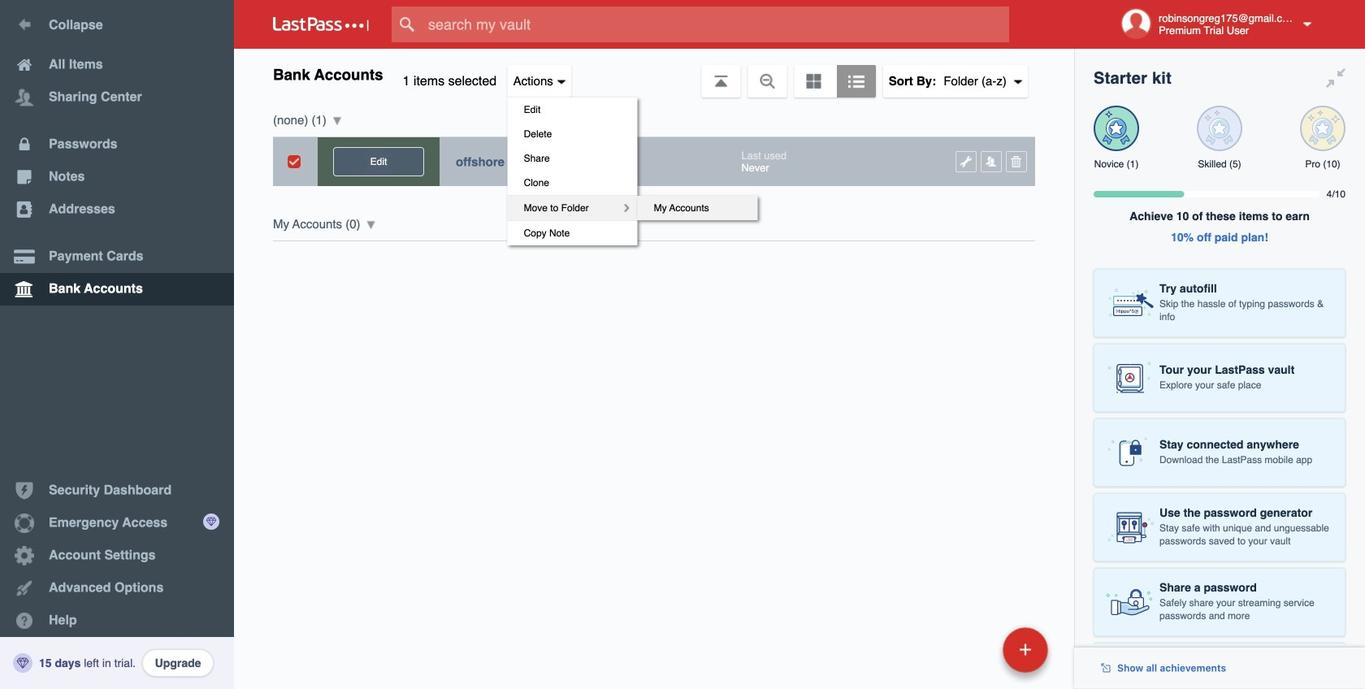 Task type: describe. For each thing, give the bounding box(es) containing it.
vault options navigation
[[234, 49, 1074, 245]]

new item element
[[891, 627, 1054, 673]]

Search search field
[[392, 7, 1041, 42]]

search my vault text field
[[392, 7, 1041, 42]]



Task type: locate. For each thing, give the bounding box(es) containing it.
new item navigation
[[891, 622, 1058, 689]]

lastpass image
[[273, 17, 369, 32]]

main navigation navigation
[[0, 0, 234, 689]]



Task type: vqa. For each thing, say whether or not it's contained in the screenshot.
Vault options navigation
yes



